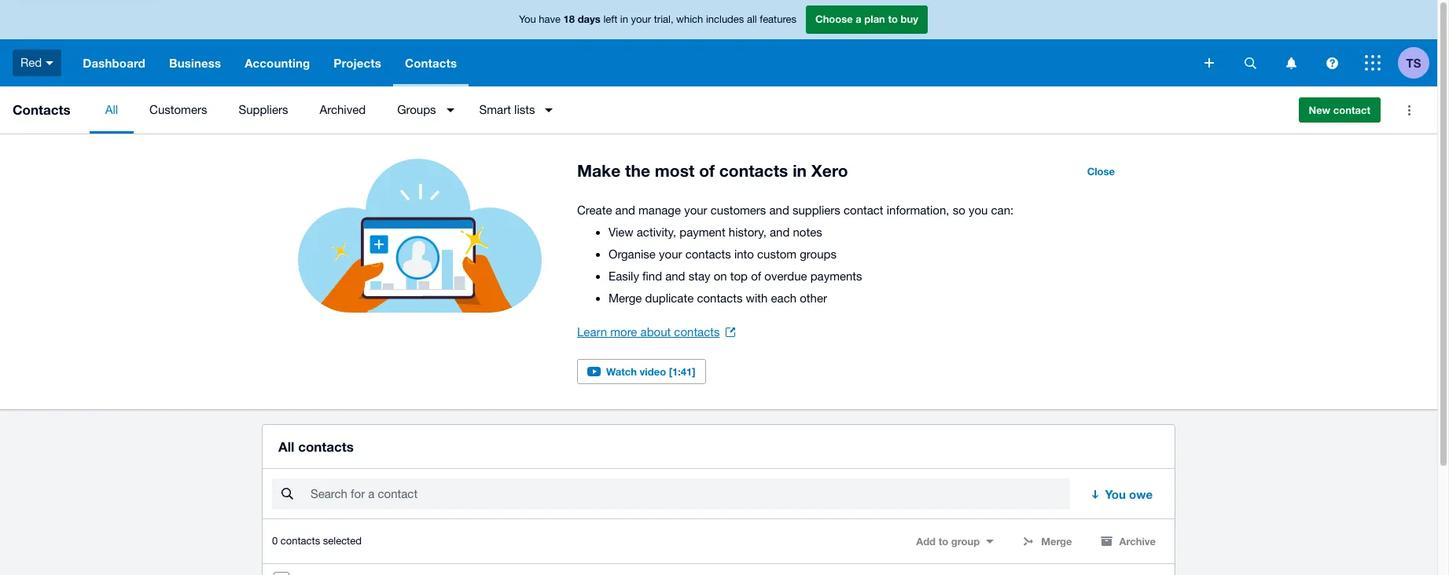 Task type: locate. For each thing, give the bounding box(es) containing it.
all for all
[[105, 103, 118, 116]]

in left xero
[[793, 161, 807, 181]]

0 vertical spatial contacts
[[405, 56, 457, 70]]

red
[[20, 56, 42, 69]]

in
[[620, 14, 628, 25], [793, 161, 807, 181]]

dashboard link
[[71, 39, 157, 86]]

1 horizontal spatial contact
[[1333, 104, 1370, 116]]

to right add
[[939, 536, 948, 548]]

contacts down red popup button
[[13, 101, 71, 118]]

contact right suppliers
[[844, 204, 883, 217]]

with
[[746, 292, 768, 305]]

to
[[888, 13, 898, 25], [939, 536, 948, 548]]

contact inside button
[[1333, 104, 1370, 116]]

0 vertical spatial merge
[[609, 292, 642, 305]]

0 vertical spatial to
[[888, 13, 898, 25]]

merge inside button
[[1041, 536, 1072, 548]]

smart
[[479, 103, 511, 116]]

merge
[[609, 292, 642, 305], [1041, 536, 1072, 548]]

business
[[169, 56, 221, 70]]

contacts inside popup button
[[405, 56, 457, 70]]

groups
[[397, 103, 436, 116]]

your up payment
[[684, 204, 707, 217]]

0 vertical spatial of
[[699, 161, 715, 181]]

1 horizontal spatial you
[[1105, 488, 1126, 502]]

you inside you owe popup button
[[1105, 488, 1126, 502]]

find
[[642, 270, 662, 283]]

1 vertical spatial you
[[1105, 488, 1126, 502]]

all inside all 'button'
[[105, 103, 118, 116]]

of right most
[[699, 161, 715, 181]]

choose
[[815, 13, 853, 25]]

2 horizontal spatial your
[[684, 204, 707, 217]]

0 horizontal spatial merge
[[609, 292, 642, 305]]

1 vertical spatial contact
[[844, 204, 883, 217]]

1 vertical spatial in
[[793, 161, 807, 181]]

organise
[[609, 248, 656, 261]]

1 horizontal spatial contacts
[[405, 56, 457, 70]]

0 horizontal spatial in
[[620, 14, 628, 25]]

merge down easily on the left
[[609, 292, 642, 305]]

1 vertical spatial of
[[751, 270, 761, 283]]

and up duplicate
[[665, 270, 685, 283]]

1 horizontal spatial of
[[751, 270, 761, 283]]

banner
[[0, 0, 1437, 86]]

0 horizontal spatial your
[[631, 14, 651, 25]]

features
[[760, 14, 796, 25]]

merge left the archive button
[[1041, 536, 1072, 548]]

organise your contacts into custom groups
[[609, 248, 837, 261]]

can:
[[991, 204, 1014, 217]]

in inside you have 18 days left in your trial, which includes all features
[[620, 14, 628, 25]]

1 vertical spatial all
[[278, 439, 294, 455]]

menu
[[89, 86, 1286, 134]]

selected
[[323, 536, 362, 547]]

learn more about contacts link
[[577, 322, 736, 344]]

0 vertical spatial your
[[631, 14, 651, 25]]

menu containing all
[[89, 86, 1286, 134]]

information,
[[887, 204, 949, 217]]

0 vertical spatial contact
[[1333, 104, 1370, 116]]

you left have
[[519, 14, 536, 25]]

1 vertical spatial to
[[939, 536, 948, 548]]

all
[[747, 14, 757, 25]]

customers button
[[134, 86, 223, 134]]

payment
[[680, 226, 725, 239]]

you owe button
[[1080, 479, 1165, 510]]

days
[[578, 13, 601, 25]]

customers
[[149, 103, 207, 116]]

group
[[951, 536, 980, 548]]

so
[[953, 204, 965, 217]]

1 horizontal spatial to
[[939, 536, 948, 548]]

you
[[969, 204, 988, 217]]

0 vertical spatial all
[[105, 103, 118, 116]]

about
[[640, 326, 671, 339]]

in for contacts
[[793, 161, 807, 181]]

choose a plan to buy
[[815, 13, 918, 25]]

all button
[[89, 86, 134, 134]]

Search for a contact field
[[309, 480, 1070, 510]]

create
[[577, 204, 612, 217]]

merge button
[[1013, 529, 1082, 554]]

includes
[[706, 14, 744, 25]]

easily
[[609, 270, 639, 283]]

xero
[[811, 161, 848, 181]]

notes
[[793, 226, 822, 239]]

archive button
[[1091, 529, 1165, 554]]

overdue
[[765, 270, 807, 283]]

add to group
[[916, 536, 980, 548]]

0 vertical spatial you
[[519, 14, 536, 25]]

in right left
[[620, 14, 628, 25]]

1 horizontal spatial all
[[278, 439, 294, 455]]

banner containing ts
[[0, 0, 1437, 86]]

all
[[105, 103, 118, 116], [278, 439, 294, 455]]

trial,
[[654, 14, 673, 25]]

1 vertical spatial merge
[[1041, 536, 1072, 548]]

0 vertical spatial in
[[620, 14, 628, 25]]

duplicate
[[645, 292, 694, 305]]

you inside you have 18 days left in your trial, which includes all features
[[519, 14, 536, 25]]

which
[[676, 14, 703, 25]]

your left trial,
[[631, 14, 651, 25]]

contacts
[[405, 56, 457, 70], [13, 101, 71, 118]]

stay
[[689, 270, 710, 283]]

you
[[519, 14, 536, 25], [1105, 488, 1126, 502]]

suppliers
[[793, 204, 840, 217]]

more
[[610, 326, 637, 339]]

0 horizontal spatial you
[[519, 14, 536, 25]]

projects button
[[322, 39, 393, 86]]

top
[[730, 270, 748, 283]]

and up the custom
[[770, 226, 790, 239]]

0 horizontal spatial to
[[888, 13, 898, 25]]

contact right new
[[1333, 104, 1370, 116]]

you left owe
[[1105, 488, 1126, 502]]

0 horizontal spatial all
[[105, 103, 118, 116]]

business button
[[157, 39, 233, 86]]

1 horizontal spatial your
[[659, 248, 682, 261]]

archived
[[320, 103, 366, 116]]

of right top
[[751, 270, 761, 283]]

contact
[[1333, 104, 1370, 116], [844, 204, 883, 217]]

archive
[[1119, 536, 1156, 548]]

easily find and stay on top of overdue payments
[[609, 270, 862, 283]]

of
[[699, 161, 715, 181], [751, 270, 761, 283]]

your down activity,
[[659, 248, 682, 261]]

activity,
[[637, 226, 676, 239]]

you owe
[[1105, 488, 1153, 502]]

1 vertical spatial contacts
[[13, 101, 71, 118]]

all contacts
[[278, 439, 354, 455]]

contacts up groups button
[[405, 56, 457, 70]]

1 vertical spatial your
[[684, 204, 707, 217]]

watch video [1:41] button
[[577, 359, 706, 384]]

to left buy
[[888, 13, 898, 25]]

1 horizontal spatial merge
[[1041, 536, 1072, 548]]

1 horizontal spatial in
[[793, 161, 807, 181]]

view activity, payment history, and notes
[[609, 226, 822, 239]]

accounting button
[[233, 39, 322, 86]]

projects
[[334, 56, 381, 70]]

svg image
[[1365, 55, 1381, 71], [1244, 57, 1256, 69], [1286, 57, 1296, 69], [1326, 57, 1338, 69], [1205, 58, 1214, 68]]



Task type: describe. For each thing, give the bounding box(es) containing it.
you for you have 18 days left in your trial, which includes all features
[[519, 14, 536, 25]]

watch
[[606, 366, 637, 378]]

new
[[1309, 104, 1331, 116]]

close button
[[1078, 159, 1124, 184]]

make the most of contacts in xero
[[577, 161, 848, 181]]

dashboard
[[83, 56, 145, 70]]

to inside popup button
[[939, 536, 948, 548]]

buy
[[901, 13, 918, 25]]

svg image
[[46, 61, 54, 65]]

2 vertical spatial your
[[659, 248, 682, 261]]

18
[[563, 13, 575, 25]]

and up view
[[615, 204, 635, 217]]

smart lists button
[[464, 86, 563, 134]]

left
[[603, 14, 617, 25]]

add to group button
[[907, 529, 1003, 554]]

add
[[916, 536, 936, 548]]

you for you owe
[[1105, 488, 1126, 502]]

view
[[609, 226, 633, 239]]

watch video [1:41]
[[606, 366, 696, 378]]

each
[[771, 292, 797, 305]]

create and manage your customers and suppliers contact information, so you can:
[[577, 204, 1014, 217]]

learn
[[577, 326, 607, 339]]

groups
[[800, 248, 837, 261]]

ts button
[[1398, 39, 1437, 86]]

payments
[[810, 270, 862, 283]]

make
[[577, 161, 621, 181]]

history,
[[729, 226, 767, 239]]

in for left
[[620, 14, 628, 25]]

archived button
[[304, 86, 381, 134]]

suppliers button
[[223, 86, 304, 134]]

merge for merge duplicate contacts with each other
[[609, 292, 642, 305]]

0 contacts selected
[[272, 536, 362, 547]]

new contact button
[[1299, 97, 1381, 123]]

customers
[[711, 204, 766, 217]]

all for all contacts
[[278, 439, 294, 455]]

most
[[655, 161, 695, 181]]

learn more about contacts
[[577, 326, 720, 339]]

0
[[272, 536, 278, 547]]

on
[[714, 270, 727, 283]]

groups button
[[381, 86, 464, 134]]

video
[[640, 366, 666, 378]]

merge duplicate contacts with each other
[[609, 292, 827, 305]]

contacts button
[[393, 39, 469, 86]]

the
[[625, 161, 650, 181]]

red button
[[0, 39, 71, 86]]

suppliers
[[239, 103, 288, 116]]

0 horizontal spatial contacts
[[13, 101, 71, 118]]

have
[[539, 14, 561, 25]]

new contact
[[1309, 104, 1370, 116]]

your inside you have 18 days left in your trial, which includes all features
[[631, 14, 651, 25]]

0 horizontal spatial contact
[[844, 204, 883, 217]]

custom
[[757, 248, 797, 261]]

you have 18 days left in your trial, which includes all features
[[519, 13, 796, 25]]

and left suppliers
[[769, 204, 789, 217]]

0 horizontal spatial of
[[699, 161, 715, 181]]

lists
[[514, 103, 535, 116]]

merge for merge
[[1041, 536, 1072, 548]]

actions menu image
[[1393, 94, 1425, 126]]

owe
[[1129, 488, 1153, 502]]

plan
[[864, 13, 885, 25]]

smart lists
[[479, 103, 535, 116]]

ts
[[1406, 55, 1421, 70]]

other
[[800, 292, 827, 305]]

a
[[856, 13, 862, 25]]

[1:41]
[[669, 366, 696, 378]]

into
[[734, 248, 754, 261]]

manage
[[639, 204, 681, 217]]



Task type: vqa. For each thing, say whether or not it's contained in the screenshot.
Discuss related to Discuss link associated with 08 Dec 2023
no



